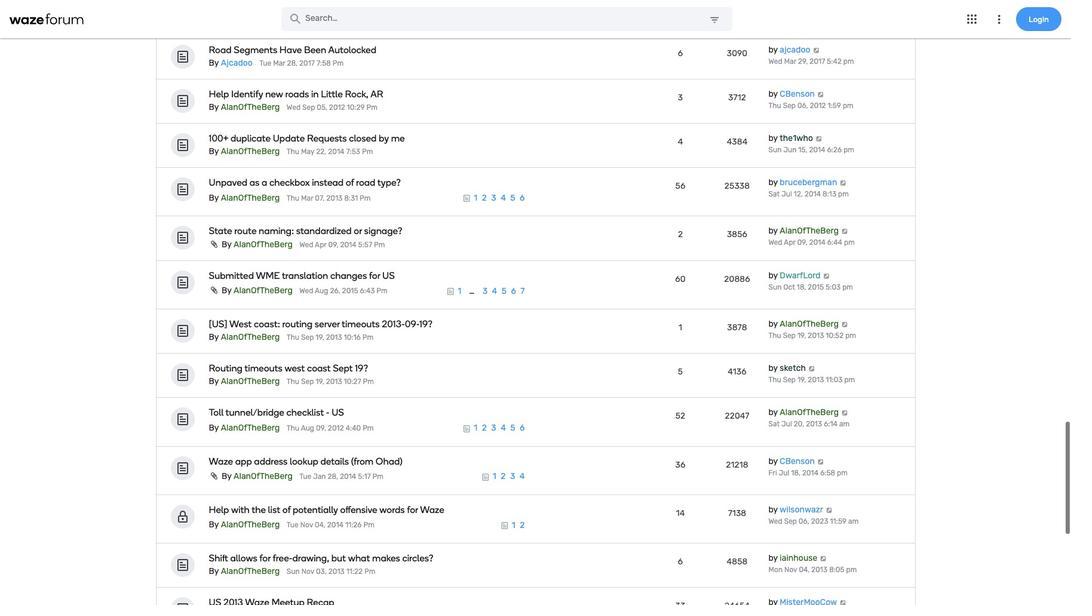 Task type: vqa. For each thing, say whether or not it's contained in the screenshot.


Task type: locate. For each thing, give the bounding box(es) containing it.
0 vertical spatial cbenson
[[780, 89, 815, 99]]

go to last post image for but
[[820, 556, 828, 562]]

1 vertical spatial am
[[849, 518, 859, 526]]

little
[[321, 88, 343, 100]]

0 horizontal spatial 04,
[[315, 522, 326, 530]]

tue
[[260, 59, 272, 67], [300, 473, 312, 481], [287, 522, 299, 530]]

4858
[[727, 557, 748, 567]]

2 paperclip image from the top
[[209, 472, 220, 481]]

or
[[354, 226, 362, 237]]

thu for thu may 22, 2014 7:53 pm
[[287, 148, 300, 156]]

mar for alanoftheberg
[[301, 194, 314, 203]]

0 vertical spatial by cbenson
[[769, 89, 815, 99]]

100+ duplicate update requests closed by me
[[209, 133, 405, 144]]

1 vertical spatial us
[[332, 407, 344, 419]]

paperclip image
[[209, 240, 220, 248], [209, 472, 220, 481]]

pm for tue jan 28, 2014 5:17 pm
[[373, 473, 384, 481]]

by right paperclip icon
[[222, 286, 232, 296]]

sept
[[333, 363, 353, 374]]

unpaved as a checkbox instead of road type? link
[[209, 177, 568, 189]]

go to last post image up 6:44
[[841, 229, 849, 235]]

1 sat from the top
[[769, 190, 780, 199]]

1 vertical spatial for
[[407, 505, 418, 516]]

1 vertical spatial paperclip image
[[209, 472, 220, 481]]

1 vertical spatial doc image
[[463, 425, 471, 433]]

2 horizontal spatial tue
[[300, 473, 312, 481]]

thu for thu mar 07, 2013 8:31 pm
[[287, 194, 300, 203]]

2013 right 07,
[[327, 194, 343, 203]]

0 horizontal spatial of
[[283, 505, 291, 516]]

by alanoftheberg down west
[[209, 332, 280, 343]]

1 horizontal spatial 2017
[[810, 57, 826, 66]]

1 vertical spatial 06,
[[799, 518, 810, 526]]

1 help from the top
[[209, 88, 229, 100]]

pm for fri jul 18, 2014 6:58 pm
[[838, 469, 848, 477]]

1:59
[[828, 102, 842, 110]]

09, left 6:44
[[798, 239, 808, 247]]

pm for sun jun 15, 2014 6:26 pm
[[844, 146, 855, 154]]

pm for thu sep 19, 2013 10:27 pm
[[363, 378, 374, 386]]

2013 for 11:03
[[808, 376, 825, 384]]

wilsonwazr link
[[780, 505, 824, 515]]

by alanoftheberg down with
[[209, 520, 280, 531]]

go to last post image
[[813, 47, 821, 53], [816, 136, 823, 142], [840, 180, 847, 186], [841, 322, 849, 328], [808, 366, 816, 372], [841, 410, 849, 416], [826, 507, 834, 513], [820, 556, 828, 562], [840, 600, 847, 606]]

2 help from the top
[[209, 505, 229, 516]]

mon nov 04, 2013 8:05 pm
[[769, 566, 857, 574]]

1 vertical spatial cbenson link
[[780, 456, 815, 467]]

0 horizontal spatial 19?
[[355, 363, 368, 374]]

0 vertical spatial 5 link
[[511, 193, 516, 203]]

2013 down "but"
[[329, 568, 345, 576]]

by alanoftheberg up 20,
[[769, 408, 839, 418]]

3 link for (from
[[510, 472, 516, 482]]

been
[[304, 44, 326, 55]]

sep down "by wilsonwazr"
[[785, 518, 797, 526]]

sep up by sketch
[[783, 332, 796, 340]]

1 vertical spatial by cbenson
[[769, 456, 815, 467]]

2014 down brucebergman at the right top
[[805, 190, 821, 199]]

apr for wed apr 09, 2014 6:44 pm
[[784, 239, 796, 247]]

28, for mar
[[287, 59, 298, 67]]

wed for wed sep 05, 2012 10:29 pm
[[287, 103, 301, 112]]

app
[[235, 456, 252, 467]]

07,
[[315, 194, 325, 203]]

thu may 22, 2014 7:53 pm
[[287, 148, 373, 156]]

autolocked
[[328, 44, 377, 55]]

sun left jun
[[769, 146, 782, 154]]

thu left 17,
[[270, 15, 283, 23]]

7
[[521, 286, 525, 296]]

help identify new roads in little rock, ar
[[209, 88, 383, 100]]

1 vertical spatial sun
[[769, 283, 782, 292]]

2 link for ohad)
[[501, 472, 506, 482]]

04, for 2014
[[315, 522, 326, 530]]

tue left jan
[[300, 473, 312, 481]]

timeouts left west
[[245, 363, 283, 374]]

1 vertical spatial doc image
[[482, 473, 490, 482]]

shift allows for free-drawing, but what makes circles?
[[209, 553, 434, 564]]

cbenson up thu sep 06, 2012 1:59 pm
[[780, 89, 815, 99]]

with
[[231, 505, 250, 516]]

1 vertical spatial timeouts
[[245, 363, 283, 374]]

tue for alanoftheberg
[[287, 522, 299, 530]]

1 horizontal spatial doc image
[[482, 473, 490, 482]]

09, for 4:40
[[316, 424, 326, 433]]

1 horizontal spatial aug
[[315, 287, 328, 296]]

sat jul 12, 2014 8:13 pm
[[769, 190, 849, 199]]

0 horizontal spatial 2015
[[342, 287, 358, 296]]

pm for wed mar 29, 2017 5:42 pm
[[844, 57, 855, 66]]

0 vertical spatial 28,
[[287, 59, 298, 67]]

5
[[511, 193, 516, 203], [502, 286, 507, 296], [678, 367, 683, 377], [511, 423, 516, 434]]

19?
[[420, 319, 433, 330], [355, 363, 368, 374]]

translation
[[282, 270, 328, 281]]

standardized
[[296, 226, 352, 237]]

1 horizontal spatial timeouts
[[342, 319, 380, 330]]

mar down have
[[273, 59, 286, 67]]

cbenson for waze app address lookup details (from ohad)
[[780, 456, 815, 467]]

thu aug 09, 2012 4:40 pm
[[287, 424, 374, 433]]

2014 right 22,
[[328, 148, 345, 156]]

2 link for offensive
[[520, 520, 525, 531]]

by down road
[[209, 58, 219, 68]]

go to last post image
[[817, 91, 825, 97], [841, 229, 849, 235], [823, 273, 831, 279], [817, 459, 825, 465]]

0 horizontal spatial ajcadoo
[[221, 58, 253, 68]]

1 vertical spatial 28,
[[328, 473, 338, 481]]

19, down coast
[[316, 378, 324, 386]]

2 doc image from the top
[[463, 425, 471, 433]]

2015 for alanoftheberg
[[342, 287, 358, 296]]

mar for ajcadoo
[[273, 59, 286, 67]]

1 vertical spatial waze
[[420, 505, 445, 516]]

pm right 5:42
[[844, 57, 855, 66]]

go to last post image up 11:59
[[826, 507, 834, 513]]

0 vertical spatial 6 link
[[520, 193, 525, 203]]

0 vertical spatial 1 2 3 4 5 6
[[474, 193, 525, 203]]

go to last post image up thu sep 19, 2013 11:03 pm
[[808, 366, 816, 372]]

submitted wme translation changes for us link
[[209, 270, 568, 281]]

wed apr 09, 2014 6:44 pm
[[769, 239, 855, 247]]

pm right 8:13
[[839, 190, 849, 199]]

19, for 10:27
[[316, 378, 324, 386]]

2013 for 11:22
[[329, 568, 345, 576]]

route
[[234, 226, 257, 237]]

2013 right 20,
[[807, 420, 823, 429]]

mon
[[769, 566, 783, 574]]

100+ duplicate update requests closed by me link
[[209, 133, 568, 144]]

10:27
[[344, 378, 361, 386]]

wed sep 05, 2012 10:29 pm
[[287, 103, 378, 112]]

go to last post image for timeouts
[[841, 322, 849, 328]]

alanoftheberg link down naming:
[[234, 240, 293, 250]]

submitted wme translation changes for us
[[209, 270, 395, 281]]

6:44
[[828, 239, 843, 247]]

19, down sketch
[[798, 376, 807, 384]]

1 horizontal spatial for
[[369, 270, 380, 281]]

requests
[[307, 133, 347, 144]]

cbenson for help identify new roads in little rock, ar
[[780, 89, 815, 99]]

19, for 10:16
[[316, 334, 324, 342]]

cbenson up the fri jul 18, 2014 6:58 pm
[[780, 456, 815, 467]]

pm right the 10:16
[[363, 334, 374, 342]]

as
[[250, 177, 260, 189]]

what
[[348, 553, 370, 564]]

alanoftheberg down address at left bottom
[[234, 472, 293, 482]]

1 vertical spatial help
[[209, 505, 229, 516]]

0 vertical spatial help
[[209, 88, 229, 100]]

0 vertical spatial 04,
[[315, 522, 326, 530]]

0 vertical spatial 18,
[[797, 283, 807, 292]]

2013 left 8:05
[[812, 566, 828, 574]]

0 vertical spatial doc image
[[447, 287, 455, 296]]

sep for thu sep 19, 2013 11:03 pm
[[783, 376, 796, 384]]

0 vertical spatial timeouts
[[342, 319, 380, 330]]

2 horizontal spatial for
[[407, 505, 418, 516]]

1 vertical spatial sat
[[769, 420, 780, 429]]

15,
[[799, 146, 808, 154]]

04, down potentially
[[315, 522, 326, 530]]

ajcadoo up 29,
[[780, 45, 811, 55]]

sun for 100+ duplicate update requests closed by me
[[769, 146, 782, 154]]

0 vertical spatial waze
[[209, 456, 233, 467]]

2 sat from the top
[[769, 420, 780, 429]]

0 vertical spatial tue
[[260, 59, 272, 67]]

help for help identify new roads in little rock, ar
[[209, 88, 229, 100]]

28, right jan
[[328, 473, 338, 481]]

2014
[[810, 146, 826, 154], [328, 148, 345, 156], [805, 190, 821, 199], [810, 239, 826, 247], [340, 241, 357, 249], [803, 469, 819, 477], [340, 473, 356, 481], [327, 522, 344, 530]]

0 vertical spatial jul
[[782, 190, 793, 199]]

am
[[840, 420, 850, 429], [849, 518, 859, 526]]

alanoftheberg link down routing
[[221, 377, 280, 387]]

0 vertical spatial paperclip image
[[209, 240, 220, 248]]

cbenson link up thu sep 06, 2012 1:59 pm
[[780, 89, 815, 99]]

wed down state route naming: standardized or signage?
[[300, 241, 314, 249]]

2 cbenson link from the top
[[780, 456, 815, 467]]

doc image
[[447, 287, 455, 296], [482, 473, 490, 482], [501, 522, 509, 530]]

1 horizontal spatial us
[[383, 270, 395, 281]]

0 horizontal spatial timeouts
[[245, 363, 283, 374]]

1 by cbenson from the top
[[769, 89, 815, 99]]

lookup
[[290, 456, 318, 467]]

7:53
[[346, 148, 360, 156]]

09, down standardized
[[328, 241, 339, 249]]

ajcadoo link up 29,
[[780, 45, 811, 55]]

sun
[[769, 146, 782, 154], [769, 283, 782, 292], [287, 568, 300, 576]]

0 vertical spatial 19?
[[420, 319, 433, 330]]

1 vertical spatial 6 link
[[511, 286, 516, 296]]

2013 down sept
[[326, 378, 342, 386]]

nov for sun
[[302, 568, 314, 576]]

1 horizontal spatial apr
[[784, 239, 796, 247]]

0 vertical spatial 06,
[[798, 102, 809, 110]]

thu up by the1who
[[769, 102, 782, 110]]

18, down dwarflord
[[797, 283, 807, 292]]

3 link for us
[[483, 286, 488, 296]]

cbenson link
[[780, 89, 815, 99], [780, 456, 815, 467]]

2 cbenson from the top
[[780, 456, 815, 467]]

tue down segments
[[260, 59, 272, 67]]

0 horizontal spatial 2017
[[299, 59, 315, 67]]

pm right 5:17
[[373, 473, 384, 481]]

2012 left 4:40
[[328, 424, 344, 433]]

cbenson link up the fri jul 18, 2014 6:58 pm
[[780, 456, 815, 467]]

by left me
[[379, 133, 389, 144]]

1 horizontal spatial ajcadoo link
[[780, 45, 811, 55]]

pm for sat jul 12, 2014 8:13 pm
[[839, 190, 849, 199]]

1 vertical spatial of
[[283, 505, 291, 516]]

pm right 10:27
[[363, 378, 374, 386]]

nov for thu
[[284, 15, 297, 23]]

nov
[[284, 15, 297, 23], [300, 522, 313, 530], [785, 566, 798, 574], [302, 568, 314, 576]]

1 vertical spatial 18,
[[792, 469, 801, 477]]

[us] west coast: routing server timeouts 2013-09-19? link
[[209, 319, 568, 330]]

0 horizontal spatial tue
[[260, 59, 272, 67]]

3090
[[727, 48, 748, 58]]

nov down by iainhouse
[[785, 566, 798, 574]]

5:57
[[358, 241, 372, 249]]

0 vertical spatial us
[[383, 270, 395, 281]]

6 link
[[520, 193, 525, 203], [511, 286, 516, 296], [520, 423, 525, 434]]

28, down road segments have been autolocked
[[287, 59, 298, 67]]

address
[[254, 456, 288, 467]]

1 link for waze app address lookup details (from ohad)
[[493, 472, 497, 482]]

pm for mon nov 04, 2013 8:05 pm
[[847, 566, 857, 574]]

0 horizontal spatial waze
[[209, 456, 233, 467]]

28, for jan
[[328, 473, 338, 481]]

1 horizontal spatial 19?
[[420, 319, 433, 330]]

pm right 7:58
[[333, 59, 344, 67]]

2 vertical spatial for
[[260, 553, 271, 564]]

sat for unpaved as a checkbox instead of road type?
[[769, 190, 780, 199]]

0 vertical spatial doc image
[[463, 195, 471, 203]]

jul
[[782, 190, 793, 199], [782, 420, 793, 429], [779, 469, 790, 477]]

5 link for us
[[502, 286, 507, 296]]

alanoftheberg down identify
[[221, 102, 280, 112]]

2 by cbenson from the top
[[769, 456, 815, 467]]

1 horizontal spatial 2015
[[808, 283, 825, 292]]

2014 left 6:44
[[810, 239, 826, 247]]

by alanoftheberg down wme
[[222, 286, 293, 296]]

pm down signage?
[[374, 241, 385, 249]]

go to last post image down 8:05
[[840, 600, 847, 606]]

instead
[[312, 177, 344, 189]]

pm right 10:52
[[846, 332, 857, 340]]

list
[[268, 505, 280, 516]]

go to last post image for state route naming: standardized or signage?
[[841, 229, 849, 235]]

cbenson
[[780, 89, 815, 99], [780, 456, 815, 467]]

coast:
[[254, 319, 280, 330]]

1
[[474, 193, 478, 203], [458, 286, 462, 296], [679, 323, 683, 333], [474, 423, 478, 434], [493, 472, 497, 482], [512, 520, 516, 531]]

pm for tue mar 28, 2017 7:58 pm
[[333, 59, 344, 67]]

sun down free-
[[287, 568, 300, 576]]

26,
[[330, 287, 341, 296]]

jul left 20,
[[782, 420, 793, 429]]

alanoftheberg up wed apr 09, 2014 6:44 pm
[[780, 226, 839, 236]]

toll tunnel/bridge checklist - us
[[209, 407, 344, 419]]

0 vertical spatial aug
[[315, 287, 328, 296]]

1 2 3 4 5 6 for toll tunnel/bridge checklist - us
[[474, 423, 525, 434]]

0 horizontal spatial 28,
[[287, 59, 298, 67]]

unpaved as a checkbox instead of road type?
[[209, 177, 401, 189]]

1 vertical spatial jul
[[782, 420, 793, 429]]

2012
[[810, 102, 826, 110], [329, 103, 345, 112], [328, 424, 344, 433]]

0 horizontal spatial doc image
[[447, 287, 455, 296]]

0 horizontal spatial mar
[[273, 59, 286, 67]]

17,
[[299, 15, 307, 23]]

doc image for toll tunnel/bridge checklist - us
[[463, 425, 471, 433]]

alanoftheberg down wme
[[234, 286, 293, 296]]

1 vertical spatial 1 2 3 4 5 6
[[474, 423, 525, 434]]

alanoftheberg link down as
[[221, 193, 280, 203]]

wed aug 26, 2015 6:43 pm
[[300, 287, 388, 296]]

pm for thu aug 09, 2012 4:40 pm
[[363, 424, 374, 433]]

06, for help identify new roads in little rock, ar
[[798, 102, 809, 110]]

0 horizontal spatial ajcadoo link
[[221, 58, 253, 68]]

aug
[[315, 287, 328, 296], [301, 424, 314, 433]]

pm right 6:43 at top
[[377, 287, 388, 296]]

thu nov 17, 2022 5:00 pm
[[270, 15, 356, 23]]

pm for wed sep 05, 2012 10:29 pm
[[367, 103, 378, 112]]

pm for sun nov 03, 2013 11:22 pm
[[365, 568, 376, 576]]

pm for thu sep 06, 2012 1:59 pm
[[843, 102, 854, 110]]

0 vertical spatial by ajcadoo
[[769, 45, 811, 55]]

by alanoftheberg down route
[[222, 240, 293, 250]]

0 vertical spatial am
[[840, 420, 850, 429]]

1 paperclip image from the top
[[209, 240, 220, 248]]

am for help with the list of potentially offensive words for waze
[[849, 518, 859, 526]]

alanoftheberg
[[221, 102, 280, 112], [221, 147, 280, 157], [221, 193, 280, 203], [780, 226, 839, 236], [234, 240, 293, 250], [234, 286, 293, 296], [780, 319, 839, 329], [221, 332, 280, 343], [221, 377, 280, 387], [780, 408, 839, 418], [221, 423, 280, 433], [234, 472, 293, 482], [221, 520, 280, 531], [221, 567, 280, 577]]

for up 6:43 at top
[[369, 270, 380, 281]]

2012 down little
[[329, 103, 345, 112]]

1 horizontal spatial tue
[[287, 522, 299, 530]]

go to last post image up mon nov 04, 2013 8:05 pm
[[820, 556, 828, 562]]

sun nov 03, 2013 11:22 pm
[[287, 568, 376, 576]]

2017
[[810, 57, 826, 66], [299, 59, 315, 67]]

the1who link
[[780, 133, 814, 143]]

by right 3712 at the right of page
[[769, 89, 778, 99]]

1 horizontal spatial 28,
[[328, 473, 338, 481]]

18, right fri at the bottom right of the page
[[792, 469, 801, 477]]

1 vertical spatial 19?
[[355, 363, 368, 374]]

20,
[[794, 420, 805, 429]]

am for toll tunnel/bridge checklist - us
[[840, 420, 850, 429]]

thu sep 19, 2013 10:27 pm
[[287, 378, 374, 386]]

2012 for 4:40
[[328, 424, 344, 433]]

by up 'shift'
[[209, 520, 219, 531]]

2 horizontal spatial doc image
[[501, 522, 509, 530]]

by cbenson up thu sep 06, 2012 1:59 pm
[[769, 89, 815, 99]]

09-
[[405, 319, 420, 330]]

sat left 12,
[[769, 190, 780, 199]]

shift
[[209, 553, 228, 564]]

road
[[209, 44, 232, 55]]

2 1 2 3 4 5 6 from the top
[[474, 423, 525, 434]]

pm down ar
[[367, 103, 378, 112]]

wed down help identify new roads in little rock, ar
[[287, 103, 301, 112]]

1 1 2 3 4 5 6 from the top
[[474, 193, 525, 203]]

jul left 12,
[[782, 190, 793, 199]]

0 vertical spatial ajcadoo
[[780, 45, 811, 55]]

pm for thu sep 19, 2013 10:52 pm
[[846, 332, 857, 340]]

1 vertical spatial 04,
[[799, 566, 810, 574]]

sun oct 18, 2015 5:03 pm
[[769, 283, 854, 292]]

go to last post image up sun jun 15, 2014 6:26 pm
[[816, 136, 823, 142]]

pm for thu sep 19, 2013 10:16 pm
[[363, 334, 374, 342]]

go to last post image for waze app address lookup details (from ohad)
[[817, 459, 825, 465]]

2013 for 10:27
[[326, 378, 342, 386]]

1 horizontal spatial 04,
[[799, 566, 810, 574]]

west
[[285, 363, 305, 374]]

2 horizontal spatial 09,
[[798, 239, 808, 247]]

4 link for (from
[[520, 472, 525, 482]]

wme
[[256, 270, 280, 281]]

checklist
[[287, 407, 324, 419]]

19? up 10:27
[[355, 363, 368, 374]]

sun left 'oct'
[[769, 283, 782, 292]]

1 cbenson from the top
[[780, 89, 815, 99]]

2014 for 6:58
[[803, 469, 819, 477]]

-
[[326, 407, 330, 419]]

0 horizontal spatial aug
[[301, 424, 314, 433]]

sep for wed sep 06, 2023 11:59 am
[[785, 518, 797, 526]]

ajcadoo down road
[[221, 58, 253, 68]]

0 vertical spatial sat
[[769, 190, 780, 199]]

3 link for of
[[492, 193, 497, 203]]

1 doc image from the top
[[463, 195, 471, 203]]

1 2 3 4 5 6
[[474, 193, 525, 203], [474, 423, 525, 434]]

pm for wed apr 09, 2014 6:44 pm
[[845, 239, 855, 247]]

doc image
[[463, 195, 471, 203], [463, 425, 471, 433]]

09, for 6:44
[[798, 239, 808, 247]]

jul for ohad)
[[779, 469, 790, 477]]

2 vertical spatial doc image
[[501, 522, 509, 530]]

paperclip image
[[209, 287, 220, 295]]

19, left 10:52
[[798, 332, 807, 340]]

nov down potentially
[[300, 522, 313, 530]]

thu down checkbox
[[287, 194, 300, 203]]

mar
[[785, 57, 797, 66], [273, 59, 286, 67], [301, 194, 314, 203]]

06, for help with the list of potentially offensive words for waze
[[799, 518, 810, 526]]

the
[[252, 505, 266, 516]]

tue down potentially
[[287, 522, 299, 530]]

aug for wed
[[315, 287, 328, 296]]

2012 for 10:29
[[329, 103, 345, 112]]

unpaved
[[209, 177, 248, 189]]

am right 6:14
[[840, 420, 850, 429]]

by left the1who link
[[769, 133, 778, 143]]

0 vertical spatial sun
[[769, 146, 782, 154]]

8:05
[[830, 566, 845, 574]]

2 vertical spatial jul
[[779, 469, 790, 477]]

2012 for 1:59
[[810, 102, 826, 110]]

doc image for submitted wme translation changes for us
[[447, 287, 455, 296]]

wed sep 06, 2023 11:59 am
[[769, 518, 859, 526]]

0 horizontal spatial apr
[[315, 241, 327, 249]]

1 cbenson link from the top
[[780, 89, 815, 99]]

aug left 26,
[[315, 287, 328, 296]]

help left identify
[[209, 88, 229, 100]]

wed for wed apr 09, 2014 6:44 pm
[[769, 239, 783, 247]]

jul for road
[[782, 190, 793, 199]]

1 horizontal spatial 09,
[[328, 241, 339, 249]]

0 vertical spatial cbenson link
[[780, 89, 815, 99]]

1 vertical spatial cbenson
[[780, 456, 815, 467]]

pm for thu nov 17, 2022 5:00 pm
[[345, 15, 356, 23]]

8:31
[[344, 194, 358, 203]]

waze right words
[[420, 505, 445, 516]]

0 horizontal spatial 09,
[[316, 424, 326, 433]]

help with the list of potentially offensive words for waze link
[[209, 505, 568, 516]]

1 horizontal spatial of
[[346, 177, 354, 189]]



Task type: describe. For each thing, give the bounding box(es) containing it.
pm for sun oct 18, 2015 5:03 pm
[[843, 283, 854, 292]]

sep for thu sep 19, 2013 10:27 pm
[[301, 378, 314, 386]]

1 link for toll tunnel/bridge checklist - us
[[474, 423, 478, 434]]

wed for wed sep 06, 2023 11:59 am
[[769, 518, 783, 526]]

may
[[301, 148, 315, 156]]

cbenson link for help identify new roads in little rock, ar
[[780, 89, 815, 99]]

21218
[[727, 460, 749, 470]]

1 link for unpaved as a checkbox instead of road type?
[[474, 193, 478, 203]]

1 vertical spatial ajcadoo link
[[221, 58, 253, 68]]

by alanoftheberg down allows
[[209, 567, 280, 577]]

4 link for of
[[501, 193, 506, 203]]

by alanoftheberg down as
[[209, 193, 280, 203]]

checkbox
[[270, 177, 310, 189]]

routing
[[209, 363, 243, 374]]

by up 100+
[[209, 102, 219, 112]]

alanoftheberg down the
[[221, 520, 280, 531]]

closed
[[349, 133, 377, 144]]

2015 for dwarflord
[[808, 283, 825, 292]]

alanoftheberg link up wed apr 09, 2014 6:44 pm
[[780, 226, 839, 236]]

2013 for 6:14
[[807, 420, 823, 429]]

by wilsonwazr
[[769, 505, 824, 515]]

alanoftheberg link down 'duplicate'
[[221, 147, 280, 157]]

2022
[[309, 15, 326, 23]]

go to last post image down the 11:03
[[841, 410, 849, 416]]

04, for 2013
[[799, 566, 810, 574]]

thu for thu nov 17, 2022 5:00 pm
[[270, 15, 283, 23]]

05,
[[317, 103, 328, 112]]

alanoftheberg up sat jul 20, 2013 6:14 am
[[780, 408, 839, 418]]

1 2 3 4
[[493, 472, 525, 482]]

submitted
[[209, 270, 254, 281]]

18, for submitted wme translation changes for us
[[797, 283, 807, 292]]

by cbenson for help identify new roads in little rock, ar
[[769, 89, 815, 99]]

fri
[[769, 469, 778, 477]]

paperclip image for wed
[[209, 240, 220, 248]]

19, for 11:03
[[798, 376, 807, 384]]

7 link
[[521, 286, 525, 296]]

3712
[[729, 93, 747, 103]]

by right 3856
[[769, 226, 778, 236]]

by up with
[[222, 472, 232, 482]]

1 2 3 4 5 6 for unpaved as a checkbox instead of road type?
[[474, 193, 525, 203]]

go to last post image up wed mar 29, 2017 5:42 pm
[[813, 47, 821, 53]]

pm for thu mar 07, 2013 8:31 pm
[[360, 194, 371, 203]]

100+
[[209, 133, 229, 144]]

3 4 5 6 7
[[483, 286, 525, 296]]

alanoftheberg link down west
[[221, 332, 280, 343]]

alanoftheberg up thu sep 19, 2013 10:52 pm on the right of the page
[[780, 319, 839, 329]]

pm for thu sep 19, 2013 11:03 pm
[[845, 376, 856, 384]]

alanoftheberg down allows
[[221, 567, 280, 577]]

sketch
[[780, 364, 806, 374]]

duplicate
[[231, 133, 271, 144]]

wed for wed mar 29, 2017 5:42 pm
[[769, 57, 783, 66]]

sep for thu sep 19, 2013 10:52 pm
[[783, 332, 796, 340]]

0 vertical spatial of
[[346, 177, 354, 189]]

1 link for submitted wme translation changes for us
[[458, 286, 462, 296]]

alanoftheberg link down wme
[[234, 286, 293, 296]]

dwarflord
[[780, 271, 821, 281]]

wed for wed apr 09, 2014 5:57 pm
[[300, 241, 314, 249]]

sep for wed sep 05, 2012 10:29 pm
[[302, 103, 315, 112]]

doc image for waze app address lookup details (from ohad)
[[482, 473, 490, 482]]

1 vertical spatial tue
[[300, 473, 312, 481]]

by right 22047
[[769, 408, 778, 418]]

thu for thu sep 19, 2013 10:52 pm
[[769, 332, 782, 340]]

paperclip image for tue
[[209, 472, 220, 481]]

aug for thu
[[301, 424, 314, 433]]

2014 for 6:26
[[810, 146, 826, 154]]

go to last post image for help identify new roads in little rock, ar
[[817, 91, 825, 97]]

2013 for 10:52
[[808, 332, 825, 340]]

potentially
[[293, 505, 338, 516]]

by iainhouse
[[769, 554, 818, 564]]

by cbenson for waze app address lookup details (from ohad)
[[769, 456, 815, 467]]

alanoftheberg down naming:
[[234, 240, 293, 250]]

3878
[[728, 323, 748, 333]]

alanoftheberg link down the
[[221, 520, 280, 531]]

1 link for help with the list of potentially offensive words for waze
[[512, 520, 516, 531]]

2014 for 5:57
[[340, 241, 357, 249]]

56
[[676, 181, 686, 191]]

10:52
[[826, 332, 844, 340]]

alanoftheberg link down tunnel/bridge
[[221, 423, 280, 433]]

have
[[280, 44, 302, 55]]

2014 for 5:17
[[340, 473, 356, 481]]

by left dwarflord
[[769, 271, 778, 281]]

waze app address lookup details (from ohad) link
[[209, 456, 568, 467]]

by down routing
[[209, 377, 219, 387]]

wilsonwazr
[[780, 505, 824, 515]]

iainhouse link
[[780, 554, 818, 564]]

2 vertical spatial 5 link
[[511, 423, 516, 434]]

apr for wed apr 09, 2014 5:57 pm
[[315, 241, 327, 249]]

4136
[[728, 367, 747, 377]]

by alanoftheberg down 'duplicate'
[[209, 147, 280, 157]]

help with the list of potentially offensive words for waze
[[209, 505, 445, 516]]

by down unpaved
[[209, 193, 219, 203]]

6 link for of
[[520, 193, 525, 203]]

state route naming: standardized or signage? link
[[209, 226, 568, 237]]

type?
[[378, 177, 401, 189]]

0 vertical spatial for
[[369, 270, 380, 281]]

drawing,
[[293, 553, 329, 564]]

8:13
[[823, 190, 837, 199]]

thu for thu sep 06, 2012 1:59 pm
[[769, 102, 782, 110]]

6:26
[[828, 146, 842, 154]]

ohad)
[[376, 456, 403, 467]]

2014 for 7:53
[[328, 148, 345, 156]]

thu for thu aug 09, 2012 4:40 pm
[[287, 424, 300, 433]]

60
[[676, 274, 686, 284]]

2 vertical spatial sun
[[287, 568, 300, 576]]

by alanoftheberg down the app
[[222, 472, 293, 482]]

2017 for 28,
[[299, 59, 315, 67]]

jan
[[313, 473, 326, 481]]

brucebergman
[[780, 178, 838, 188]]

by down 100+
[[209, 147, 219, 157]]

road segments have been autolocked
[[209, 44, 377, 55]]

by left sketch
[[769, 364, 778, 374]]

by left the wilsonwazr
[[769, 505, 778, 515]]

11:26
[[345, 522, 362, 530]]

by down 'shift'
[[209, 567, 219, 577]]

by alanoftheberg up wed apr 09, 2014 6:44 pm
[[769, 226, 839, 236]]

2 link for road
[[482, 193, 487, 203]]

tue nov 04, 2014 11:26 pm
[[287, 522, 375, 530]]

pm for tue nov 04, 2014 11:26 pm
[[364, 522, 375, 530]]

0 vertical spatial ajcadoo link
[[780, 45, 811, 55]]

words
[[380, 505, 405, 516]]

sketch link
[[780, 364, 806, 374]]

5:17
[[358, 473, 371, 481]]

2 vertical spatial 6 link
[[520, 423, 525, 434]]

go to last post image for potentially
[[826, 507, 834, 513]]

1 horizontal spatial by ajcadoo
[[769, 45, 811, 55]]

7138
[[729, 509, 747, 519]]

cbenson link for waze app address lookup details (from ohad)
[[780, 456, 815, 467]]

09, for 5:57
[[328, 241, 339, 249]]

pm for wed apr 09, 2014 5:57 pm
[[374, 241, 385, 249]]

thu for thu sep 19, 2013 11:03 pm
[[769, 376, 782, 384]]

0
[[678, 4, 684, 14]]

alanoftheberg down routing
[[221, 377, 280, 387]]

update
[[273, 133, 305, 144]]

alanoftheberg down 'duplicate'
[[221, 147, 280, 157]]

wed for wed aug 26, 2015 6:43 pm
[[300, 287, 314, 296]]

by right 3878
[[769, 319, 778, 329]]

by up mon
[[769, 554, 778, 564]]

wed apr 09, 2014 5:57 pm
[[300, 241, 385, 249]]

by down [us]
[[209, 332, 219, 343]]

by alanoftheberg down identify
[[209, 102, 280, 112]]

by alanoftheberg up thu sep 19, 2013 10:52 pm on the right of the page
[[769, 319, 839, 329]]

0 horizontal spatial us
[[332, 407, 344, 419]]

by alanoftheberg down tunnel/bridge
[[209, 423, 280, 433]]

2013 for 8:05
[[812, 566, 828, 574]]

6 link for us
[[511, 286, 516, 296]]

4 link for us
[[492, 286, 497, 296]]

naming:
[[259, 226, 294, 237]]

by right the 3090
[[769, 45, 778, 55]]

5 link for of
[[511, 193, 516, 203]]

2014 for 11:26
[[327, 522, 344, 530]]

me
[[391, 133, 405, 144]]

details
[[321, 456, 349, 467]]

tue for ajcadoo
[[260, 59, 272, 67]]

by left brucebergman at the right top
[[769, 178, 778, 188]]

identify
[[231, 88, 263, 100]]

alanoftheberg link down allows
[[221, 567, 280, 577]]

new
[[266, 88, 283, 100]]

thu for thu sep 19, 2013 10:16 pm
[[287, 334, 300, 342]]

west
[[230, 319, 252, 330]]

alanoftheberg link down identify
[[221, 102, 280, 112]]

36
[[676, 460, 686, 470]]

oct
[[784, 283, 796, 292]]

by sketch
[[769, 364, 806, 374]]

by alanoftheberg down routing
[[209, 377, 280, 387]]

11:59
[[831, 518, 847, 526]]

2 horizontal spatial mar
[[785, 57, 797, 66]]

in
[[311, 88, 319, 100]]

7:58
[[317, 59, 331, 67]]

alanoftheberg down as
[[221, 193, 280, 203]]

go to last post image for 19?
[[808, 366, 816, 372]]

03,
[[316, 568, 327, 576]]

thu sep 19, 2013 11:03 pm
[[769, 376, 856, 384]]

22047
[[725, 411, 750, 422]]

[us] west coast: routing server timeouts 2013-09-19?
[[209, 319, 433, 330]]

makes
[[372, 553, 400, 564]]

doc image for unpaved as a checkbox instead of road type?
[[463, 195, 471, 203]]

2014 for 8:13
[[805, 190, 821, 199]]

sat for toll tunnel/bridge checklist - us
[[769, 420, 780, 429]]

10:16
[[344, 334, 361, 342]]

state
[[209, 226, 232, 237]]

doc image for help with the list of potentially offensive words for waze
[[501, 522, 509, 530]]

alanoftheberg link up thu sep 19, 2013 10:52 pm on the right of the page
[[780, 319, 839, 329]]

1 vertical spatial by ajcadoo
[[209, 58, 253, 68]]

2013 for 8:31
[[327, 194, 343, 203]]

alanoftheberg down tunnel/bridge
[[221, 423, 280, 433]]

…
[[470, 286, 475, 296]]

sep for thu sep 06, 2012 1:59 pm
[[783, 102, 796, 110]]

1 vertical spatial ajcadoo
[[221, 58, 253, 68]]

52
[[676, 411, 686, 422]]

2014 for 6:44
[[810, 239, 826, 247]]

alanoftheberg link up sat jul 20, 2013 6:14 am
[[780, 408, 839, 418]]

0 horizontal spatial for
[[260, 553, 271, 564]]

sun for submitted wme translation changes for us
[[769, 283, 782, 292]]

alanoftheberg down west
[[221, 332, 280, 343]]

14
[[676, 509, 685, 519]]

by down toll
[[209, 423, 219, 433]]

help for help with the list of potentially offensive words for waze
[[209, 505, 229, 516]]

1 2
[[512, 520, 525, 531]]

thu sep 19, 2013 10:16 pm
[[287, 334, 374, 342]]

pm for wed aug 26, 2015 6:43 pm
[[377, 287, 388, 296]]

1 horizontal spatial waze
[[420, 505, 445, 516]]

2013-
[[382, 319, 405, 330]]

[us]
[[209, 319, 228, 330]]

29,
[[799, 57, 808, 66]]

by up fri at the bottom right of the page
[[769, 456, 778, 467]]

toll tunnel/bridge checklist - us link
[[209, 407, 568, 419]]

alanoftheberg link down address at left bottom
[[234, 472, 293, 482]]

by down state
[[222, 240, 232, 250]]

signage?
[[364, 226, 403, 237]]



